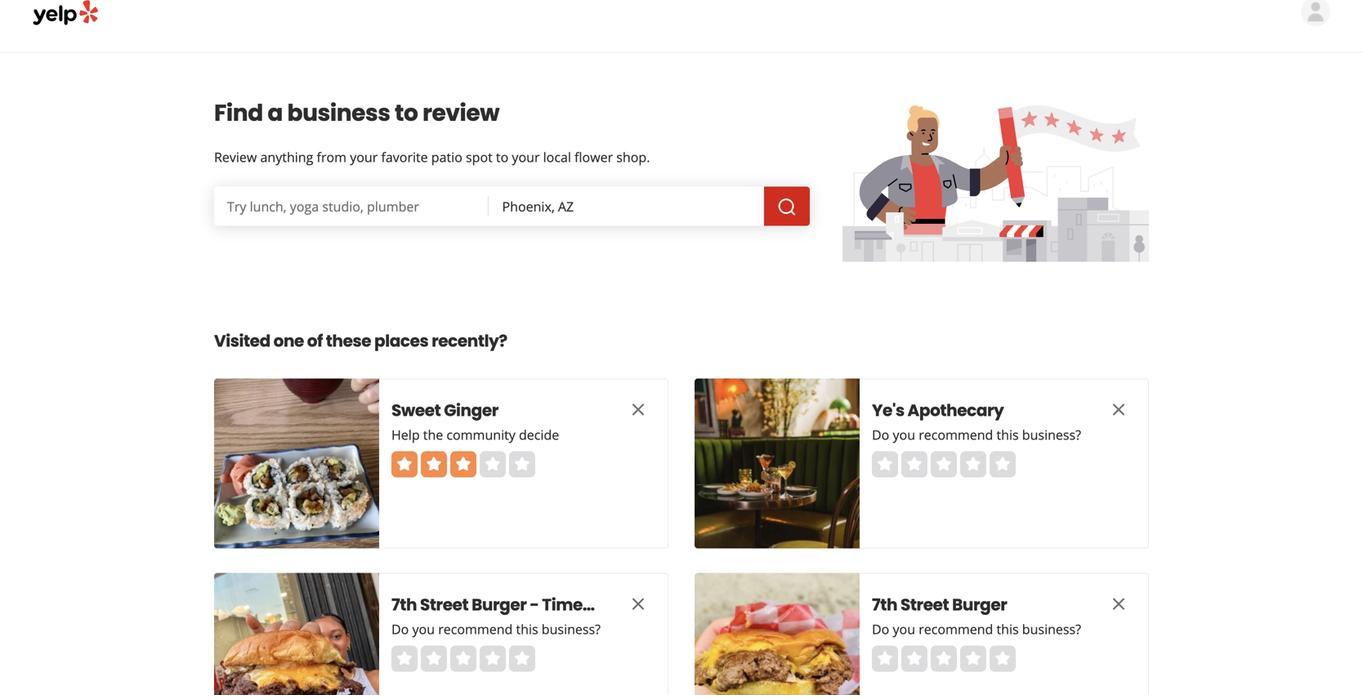 Task type: describe. For each thing, give the bounding box(es) containing it.
7th street burger
[[872, 594, 1007, 617]]

review anything from your favorite patio spot to your local flower shop.
[[214, 148, 650, 166]]

dismiss card image
[[629, 595, 648, 614]]

apothecary
[[908, 399, 1004, 422]]

you for 7th street burger
[[893, 621, 916, 638]]

this for 7th street burger - times square
[[516, 621, 538, 638]]

7th for 7th street burger - times square
[[392, 594, 417, 617]]

2 your from the left
[[512, 148, 540, 166]]

7th for 7th street burger
[[872, 594, 898, 617]]

square
[[595, 594, 653, 617]]

from
[[317, 148, 347, 166]]

recommend for ye's apothecary
[[919, 426, 993, 444]]

dismiss card image for sweet ginger
[[629, 400, 648, 420]]

business
[[287, 97, 390, 129]]

help the community decide
[[392, 426, 559, 444]]

visited
[[214, 330, 270, 353]]

visited one of these places recently?
[[214, 330, 507, 353]]

recommend for 7th street burger
[[919, 621, 993, 638]]

review
[[423, 97, 500, 129]]

this for ye's apothecary
[[997, 426, 1019, 444]]

7th street burger - times square link
[[392, 594, 653, 617]]

0 vertical spatial to
[[395, 97, 418, 129]]

Find text field
[[227, 197, 476, 215]]

photo of 7th street burger - times square image
[[214, 573, 379, 696]]

1 horizontal spatial to
[[496, 148, 509, 166]]

do for ye's apothecary
[[872, 426, 890, 444]]

do you recommend this business? for 7th street burger - times square
[[392, 621, 601, 638]]

local
[[543, 148, 571, 166]]

ginger
[[444, 399, 499, 422]]

7th street burger - times square
[[392, 594, 653, 617]]

do for 7th street burger - times square
[[392, 621, 409, 638]]

photo of 7th street burger image
[[695, 573, 860, 696]]

3 star rating image
[[392, 452, 535, 478]]

these
[[326, 330, 371, 353]]

do you recommend this business? for 7th street burger
[[872, 621, 1081, 638]]

dismiss card image for 7th street burger
[[1109, 595, 1129, 614]]

wil l. image
[[1301, 0, 1331, 27]]

business? for 7th street burger - times square
[[542, 621, 601, 638]]

review
[[214, 148, 257, 166]]

rating element for ye's apothecary
[[872, 452, 1016, 478]]

the
[[423, 426, 443, 444]]

search image
[[777, 197, 797, 217]]

recommend for 7th street burger - times square
[[438, 621, 513, 638]]

anything
[[260, 148, 313, 166]]

street for 7th street burger - times square
[[420, 594, 469, 617]]

ye's
[[872, 399, 905, 422]]

burger for 7th street burger
[[952, 594, 1007, 617]]

favorite
[[381, 148, 428, 166]]



Task type: vqa. For each thing, say whether or not it's contained in the screenshot.
GINGER
yes



Task type: locate. For each thing, give the bounding box(es) containing it.
community
[[447, 426, 516, 444]]

photo of ye's apothecary image
[[695, 379, 860, 549]]

business? for ye's apothecary
[[1022, 426, 1081, 444]]

recently?
[[432, 330, 507, 353]]

1 burger from the left
[[472, 594, 527, 617]]

1 7th from the left
[[392, 594, 417, 617]]

to
[[395, 97, 418, 129], [496, 148, 509, 166]]

rating element down 7th street burger
[[872, 646, 1016, 672]]

to right spot at the left top of the page
[[496, 148, 509, 166]]

business?
[[1022, 426, 1081, 444], [542, 621, 601, 638], [1022, 621, 1081, 638]]

you for ye's apothecary
[[893, 426, 916, 444]]

shop.
[[617, 148, 650, 166]]

2 street from the left
[[901, 594, 949, 617]]

none field down from on the left
[[227, 197, 476, 215]]

this for 7th street burger
[[997, 621, 1019, 638]]

do you recommend this business? down 7th street burger - times square "link"
[[392, 621, 601, 638]]

1 none field from the left
[[227, 197, 476, 215]]

None field
[[227, 197, 476, 215], [502, 197, 751, 215]]

rating element down 7th street burger - times square "link"
[[392, 646, 535, 672]]

do
[[872, 426, 890, 444], [392, 621, 409, 638], [872, 621, 890, 638]]

recommend down 7th street burger - times square "link"
[[438, 621, 513, 638]]

1 horizontal spatial street
[[901, 594, 949, 617]]

recommend
[[919, 426, 993, 444], [438, 621, 513, 638], [919, 621, 993, 638]]

times
[[542, 594, 592, 617]]

0 horizontal spatial burger
[[472, 594, 527, 617]]

business? down times
[[542, 621, 601, 638]]

find
[[214, 97, 263, 129]]

your right from on the left
[[350, 148, 378, 166]]

decide
[[519, 426, 559, 444]]

recommend down apothecary
[[919, 426, 993, 444]]

2 burger from the left
[[952, 594, 1007, 617]]

to up 'favorite' on the top left of page
[[395, 97, 418, 129]]

-
[[530, 594, 539, 617]]

help
[[392, 426, 420, 444]]

burger for 7th street burger - times square
[[472, 594, 527, 617]]

1 horizontal spatial your
[[512, 148, 540, 166]]

do you recommend this business? down the ye's apothecary link
[[872, 426, 1081, 444]]

recommend down 7th street burger
[[919, 621, 993, 638]]

None search field
[[214, 187, 813, 226]]

this down 7th street burger link on the right
[[997, 621, 1019, 638]]

business? down the ye's apothecary link
[[1022, 426, 1081, 444]]

7th street burger link
[[872, 594, 1077, 617]]

spot
[[466, 148, 493, 166]]

sweet ginger link
[[392, 399, 596, 422]]

none field find
[[227, 197, 476, 215]]

this
[[997, 426, 1019, 444], [516, 621, 538, 638], [997, 621, 1019, 638]]

do you recommend this business? for ye's apothecary
[[872, 426, 1081, 444]]

this down the ye's apothecary link
[[997, 426, 1019, 444]]

sweet ginger
[[392, 399, 499, 422]]

rating element for 7th street burger - times square
[[392, 646, 535, 672]]

one
[[274, 330, 304, 353]]

flower
[[575, 148, 613, 166]]

1 street from the left
[[420, 594, 469, 617]]

None radio
[[872, 452, 898, 478], [902, 452, 928, 478], [960, 452, 987, 478], [990, 452, 1016, 478], [421, 646, 447, 672], [902, 646, 928, 672], [931, 646, 957, 672], [990, 646, 1016, 672], [872, 452, 898, 478], [902, 452, 928, 478], [960, 452, 987, 478], [990, 452, 1016, 478], [421, 646, 447, 672], [902, 646, 928, 672], [931, 646, 957, 672], [990, 646, 1016, 672]]

places
[[374, 330, 429, 353]]

rating element for 7th street burger
[[872, 646, 1016, 672]]

0 horizontal spatial to
[[395, 97, 418, 129]]

photo of sweet ginger image
[[214, 379, 379, 549]]

dismiss card image
[[629, 400, 648, 420], [1109, 400, 1129, 420], [1109, 595, 1129, 614]]

rating element
[[872, 452, 1016, 478], [392, 646, 535, 672], [872, 646, 1016, 672]]

a
[[268, 97, 283, 129]]

2 7th from the left
[[872, 594, 898, 617]]

you
[[893, 426, 916, 444], [412, 621, 435, 638], [893, 621, 916, 638]]

none field near
[[502, 197, 751, 215]]

0 horizontal spatial none field
[[227, 197, 476, 215]]

your
[[350, 148, 378, 166], [512, 148, 540, 166]]

rating element down ye's apothecary on the right bottom of page
[[872, 452, 1016, 478]]

ye's apothecary
[[872, 399, 1004, 422]]

do you recommend this business?
[[872, 426, 1081, 444], [392, 621, 601, 638], [872, 621, 1081, 638]]

burger
[[472, 594, 527, 617], [952, 594, 1007, 617]]

this down 7th street burger - times square "link"
[[516, 621, 538, 638]]

1 horizontal spatial none field
[[502, 197, 751, 215]]

1 vertical spatial to
[[496, 148, 509, 166]]

0 horizontal spatial street
[[420, 594, 469, 617]]

1 horizontal spatial 7th
[[872, 594, 898, 617]]

7th
[[392, 594, 417, 617], [872, 594, 898, 617]]

dismiss card image for ye's apothecary
[[1109, 400, 1129, 420]]

2 none field from the left
[[502, 197, 751, 215]]

your left local
[[512, 148, 540, 166]]

1 horizontal spatial burger
[[952, 594, 1007, 617]]

patio
[[431, 148, 463, 166]]

1 your from the left
[[350, 148, 378, 166]]

business? down 7th street burger link on the right
[[1022, 621, 1081, 638]]

business? for 7th street burger
[[1022, 621, 1081, 638]]

do for 7th street burger
[[872, 621, 890, 638]]

of
[[307, 330, 323, 353]]

Near text field
[[502, 197, 751, 215]]

0 horizontal spatial your
[[350, 148, 378, 166]]

street
[[420, 594, 469, 617], [901, 594, 949, 617]]

you for 7th street burger - times square
[[412, 621, 435, 638]]

ye's apothecary link
[[872, 399, 1077, 422]]

0 horizontal spatial 7th
[[392, 594, 417, 617]]

none field down shop.
[[502, 197, 751, 215]]

street for 7th street burger
[[901, 594, 949, 617]]

do you recommend this business? down 7th street burger link on the right
[[872, 621, 1081, 638]]

sweet
[[392, 399, 441, 422]]

find a business to review
[[214, 97, 500, 129]]

None radio
[[931, 452, 957, 478], [392, 646, 418, 672], [450, 646, 477, 672], [480, 646, 506, 672], [509, 646, 535, 672], [872, 646, 898, 672], [960, 646, 987, 672], [931, 452, 957, 478], [392, 646, 418, 672], [450, 646, 477, 672], [480, 646, 506, 672], [509, 646, 535, 672], [872, 646, 898, 672], [960, 646, 987, 672]]



